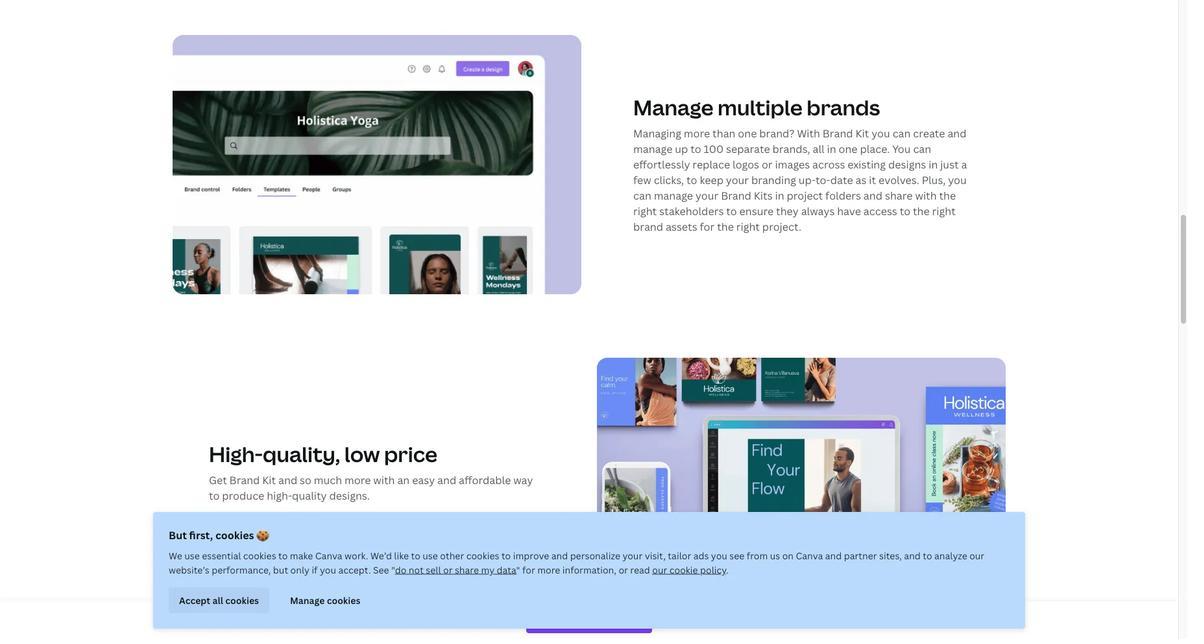 Task type: vqa. For each thing, say whether or not it's contained in the screenshot.
the rightmost 'can'
yes



Task type: describe. For each thing, give the bounding box(es) containing it.
kit inside manage multiple brands managing more than one brand? with brand kit you can create and manage up to 100 separate brands, all in one place. you can effortlessly replace logos or images across existing designs in just a few clicks, to keep your branding up-to-date as it evolves. plus, you can manage your brand kits in project folders and share with the right stakeholders to ensure they always have access to the right brand assets for the right project.
[[856, 126, 869, 140]]

designs.
[[329, 489, 370, 503]]

1 vertical spatial brand
[[721, 189, 751, 203]]

project
[[787, 189, 823, 203]]

cookies down "accept."
[[327, 595, 360, 607]]

produce
[[222, 489, 264, 503]]

date
[[830, 173, 853, 187]]

low
[[344, 441, 380, 469]]

brands
[[807, 93, 880, 122]]

1 vertical spatial for
[[522, 564, 535, 577]]

up-
[[799, 173, 816, 187]]

manage multiple brands managing more than one brand? with brand kit you can create and manage up to 100 separate brands, all in one place. you can effortlessly replace logos or images across existing designs in just a few clicks, to keep your branding up-to-date as it evolves. plus, you can manage your brand kits in project folders and share with the right stakeholders to ensure they always have access to the right brand assets for the right project.
[[633, 93, 967, 234]]

to right up
[[691, 142, 701, 156]]

0 horizontal spatial or
[[443, 564, 453, 577]]

1 canva from the left
[[315, 550, 342, 562]]

0 vertical spatial manage
[[633, 142, 673, 156]]

1 vertical spatial manage
[[654, 189, 693, 203]]

more inside high-quality, low price get brand kit and so much more with an easy and affordable way to produce high-quality designs.
[[345, 474, 371, 488]]

partner
[[844, 550, 877, 562]]

100
[[704, 142, 724, 156]]

create
[[913, 126, 945, 140]]

multiple
[[718, 93, 803, 122]]

assets
[[666, 220, 697, 234]]

you up place. at right top
[[872, 126, 890, 140]]

1 use from the left
[[184, 550, 200, 562]]

1 vertical spatial one
[[839, 142, 858, 156]]

we use essential cookies to make canva work. we'd like to use other cookies to improve and personalize your visit, tailor ads you see from us on canva and partner sites, and to analyze our website's performance, but only if you accept. see "
[[169, 550, 985, 577]]

and right easy
[[437, 474, 456, 488]]

existing
[[848, 158, 886, 172]]

essential
[[202, 550, 241, 562]]

0 vertical spatial one
[[738, 126, 757, 140]]

data
[[497, 564, 516, 577]]

do not sell or share my data link
[[395, 564, 516, 577]]

do
[[395, 564, 406, 577]]

quality
[[292, 489, 327, 503]]

than
[[713, 126, 736, 140]]

but
[[273, 564, 288, 577]]

few
[[633, 173, 651, 187]]

clicks,
[[654, 173, 684, 187]]

only
[[290, 564, 310, 577]]

manage cookies button
[[280, 588, 371, 614]]

2 horizontal spatial right
[[932, 204, 956, 218]]

it
[[869, 173, 876, 187]]

not
[[409, 564, 424, 577]]

project.
[[762, 220, 801, 234]]

to right access
[[900, 204, 911, 218]]

1 vertical spatial the
[[913, 204, 930, 218]]

brand
[[633, 220, 663, 234]]

ads
[[693, 550, 709, 562]]

2 vertical spatial in
[[775, 189, 784, 203]]

cookies up my
[[466, 550, 499, 562]]

you down a
[[948, 173, 967, 187]]

tailor
[[668, 550, 691, 562]]

and right sites,
[[904, 550, 921, 562]]

cookie
[[669, 564, 698, 577]]

evolves.
[[879, 173, 919, 187]]

🍪
[[256, 529, 267, 543]]

replace
[[693, 158, 730, 172]]

high-
[[209, 441, 263, 469]]

to inside high-quality, low price get brand kit and so much more with an easy and affordable way to produce high-quality designs.
[[209, 489, 220, 503]]

have
[[837, 204, 861, 218]]

improve
[[513, 550, 549, 562]]

way
[[513, 474, 533, 488]]

stakeholders
[[659, 204, 724, 218]]

share inside manage multiple brands managing more than one brand? with brand kit you can create and manage up to 100 separate brands, all in one place. you can effortlessly replace logos or images across existing designs in just a few clicks, to keep your branding up-to-date as it evolves. plus, you can manage your brand kits in project folders and share with the right stakeholders to ensure they always have access to the right brand assets for the right project.
[[885, 189, 913, 203]]

branding
[[751, 173, 796, 187]]

see
[[373, 564, 389, 577]]

more inside manage multiple brands managing more than one brand? with brand kit you can create and manage up to 100 separate brands, all in one place. you can effortlessly replace logos or images across existing designs in just a few clicks, to keep your branding up-to-date as it evolves. plus, you can manage your brand kits in project folders and share with the right stakeholders to ensure they always have access to the right brand assets for the right project.
[[684, 126, 710, 140]]

they
[[776, 204, 799, 218]]

access
[[864, 204, 897, 218]]

to up but
[[278, 550, 288, 562]]

with
[[797, 126, 820, 140]]

place.
[[860, 142, 890, 156]]

0 vertical spatial the
[[939, 189, 956, 203]]

2 horizontal spatial your
[[726, 173, 749, 187]]

our inside we use essential cookies to make canva work. we'd like to use other cookies to improve and personalize your visit, tailor ads you see from us on canva and partner sites, and to analyze our website's performance, but only if you accept. see "
[[970, 550, 985, 562]]

effortlessly
[[633, 158, 690, 172]]

designs
[[888, 158, 926, 172]]

2 canva from the left
[[796, 550, 823, 562]]

performance,
[[212, 564, 271, 577]]

sell
[[426, 564, 441, 577]]

brand?
[[759, 126, 795, 140]]

keep
[[700, 173, 724, 187]]

from
[[747, 550, 768, 562]]

price
[[384, 441, 437, 469]]

but first, cookies 🍪
[[169, 529, 267, 543]]

first,
[[189, 529, 213, 543]]

an
[[397, 474, 410, 488]]

plus,
[[922, 173, 946, 187]]

on
[[782, 550, 794, 562]]

brand inside high-quality, low price get brand kit and so much more with an easy and affordable way to produce high-quality designs.
[[229, 474, 260, 488]]

policy
[[700, 564, 726, 577]]

manage for multiple
[[633, 93, 713, 122]]

like
[[394, 550, 409, 562]]

accept.
[[338, 564, 371, 577]]

all inside accept all cookies button
[[213, 595, 223, 607]]

other
[[440, 550, 464, 562]]

as
[[856, 173, 867, 187]]

do not sell or share my data " for more information, or read our cookie policy .
[[395, 564, 729, 577]]

easy
[[412, 474, 435, 488]]

folders
[[825, 189, 861, 203]]

get
[[209, 474, 227, 488]]

you right if
[[320, 564, 336, 577]]



Task type: locate. For each thing, give the bounding box(es) containing it.
manage down clicks,
[[654, 189, 693, 203]]

or left read
[[619, 564, 628, 577]]

cookies
[[215, 529, 254, 543], [243, 550, 276, 562], [466, 550, 499, 562], [225, 595, 259, 607], [327, 595, 360, 607]]

0 vertical spatial more
[[684, 126, 710, 140]]

for down stakeholders
[[700, 220, 715, 234]]

0 horizontal spatial kit
[[262, 474, 276, 488]]

a
[[961, 158, 967, 172]]

to down get
[[209, 489, 220, 503]]

or right sell
[[443, 564, 453, 577]]

2 vertical spatial your
[[623, 550, 643, 562]]

2 vertical spatial can
[[633, 189, 651, 203]]

0 vertical spatial kit
[[856, 126, 869, 140]]

1 vertical spatial our
[[652, 564, 667, 577]]

manage cookies
[[290, 595, 360, 607]]

1 vertical spatial can
[[913, 142, 931, 156]]

2 " from the left
[[516, 564, 520, 577]]

brand up produce
[[229, 474, 260, 488]]

0 vertical spatial brand
[[823, 126, 853, 140]]

analyze
[[934, 550, 967, 562]]

my
[[481, 564, 495, 577]]

we
[[169, 550, 182, 562]]

more up up
[[684, 126, 710, 140]]

or inside manage multiple brands managing more than one brand? with brand kit you can create and manage up to 100 separate brands, all in one place. you can effortlessly replace logos or images across existing designs in just a few clicks, to keep your branding up-to-date as it evolves. plus, you can manage your brand kits in project folders and share with the right stakeholders to ensure they always have access to the right brand assets for the right project.
[[762, 158, 773, 172]]

share down other on the bottom
[[455, 564, 479, 577]]

1 horizontal spatial more
[[537, 564, 560, 577]]

images
[[775, 158, 810, 172]]

1 vertical spatial all
[[213, 595, 223, 607]]

manage down if
[[290, 595, 325, 607]]

1 horizontal spatial or
[[619, 564, 628, 577]]

we'd
[[371, 550, 392, 562]]

1 vertical spatial with
[[373, 474, 395, 488]]

1 " from the left
[[391, 564, 395, 577]]

to up data
[[502, 550, 511, 562]]

kit
[[856, 126, 869, 140], [262, 474, 276, 488]]

manage down managing
[[633, 142, 673, 156]]

quality,
[[263, 441, 340, 469]]

accept
[[179, 595, 210, 607]]

2 horizontal spatial can
[[913, 142, 931, 156]]

in
[[827, 142, 836, 156], [929, 158, 938, 172], [775, 189, 784, 203]]

0 vertical spatial manage
[[633, 93, 713, 122]]

0 horizontal spatial the
[[717, 220, 734, 234]]

high-quality, low price get brand kit and so much more with an easy and affordable way to produce high-quality designs.
[[209, 441, 533, 503]]

1 vertical spatial your
[[696, 189, 719, 203]]

0 horizontal spatial more
[[345, 474, 371, 488]]

our down visit,
[[652, 564, 667, 577]]

cookies down '🍪'
[[243, 550, 276, 562]]

brand down "brands"
[[823, 126, 853, 140]]

your up read
[[623, 550, 643, 562]]

1 horizontal spatial use
[[423, 550, 438, 562]]

to left analyze
[[923, 550, 932, 562]]

0 vertical spatial in
[[827, 142, 836, 156]]

read
[[630, 564, 650, 577]]

one
[[738, 126, 757, 140], [839, 142, 858, 156]]

2 horizontal spatial the
[[939, 189, 956, 203]]

share down 'evolves.'
[[885, 189, 913, 203]]

personalize
[[570, 550, 620, 562]]

1 horizontal spatial with
[[915, 189, 937, 203]]

right up brand
[[633, 204, 657, 218]]

our cookie policy link
[[652, 564, 726, 577]]

for inside manage multiple brands managing more than one brand? with brand kit you can create and manage up to 100 separate brands, all in one place. you can effortlessly replace logos or images across existing designs in just a few clicks, to keep your branding up-to-date as it evolves. plus, you can manage your brand kits in project folders and share with the right stakeholders to ensure they always have access to the right brand assets for the right project.
[[700, 220, 715, 234]]

0 vertical spatial all
[[813, 142, 825, 156]]

manage for cookies
[[290, 595, 325, 607]]

all down with
[[813, 142, 825, 156]]

0 horizontal spatial all
[[213, 595, 223, 607]]

0 horizontal spatial can
[[633, 189, 651, 203]]

0 vertical spatial with
[[915, 189, 937, 203]]

make
[[290, 550, 313, 562]]

for down improve
[[522, 564, 535, 577]]

our
[[970, 550, 985, 562], [652, 564, 667, 577]]

2 vertical spatial brand
[[229, 474, 260, 488]]

but
[[169, 529, 187, 543]]

in right kits
[[775, 189, 784, 203]]

kits
[[754, 189, 773, 203]]

for
[[700, 220, 715, 234], [522, 564, 535, 577]]

1 horizontal spatial right
[[736, 220, 760, 234]]

kit up high-
[[262, 474, 276, 488]]

you
[[872, 126, 890, 140], [948, 173, 967, 187], [711, 550, 727, 562], [320, 564, 336, 577]]

accept all cookies
[[179, 595, 259, 607]]

to right like
[[411, 550, 420, 562]]

right down ensure
[[736, 220, 760, 234]]

one up existing
[[839, 142, 858, 156]]

1 horizontal spatial brand
[[721, 189, 751, 203]]

0 vertical spatial can
[[893, 126, 911, 140]]

0 horizontal spatial use
[[184, 550, 200, 562]]

1 horizontal spatial our
[[970, 550, 985, 562]]

manage inside manage cookies button
[[290, 595, 325, 607]]

brand up ensure
[[721, 189, 751, 203]]

across
[[813, 158, 845, 172]]

" down improve
[[516, 564, 520, 577]]

brands,
[[773, 142, 810, 156]]

cookies down performance,
[[225, 595, 259, 607]]

canva up if
[[315, 550, 342, 562]]

your down keep
[[696, 189, 719, 203]]

0 vertical spatial for
[[700, 220, 715, 234]]

you
[[892, 142, 911, 156]]

and down it
[[864, 189, 883, 203]]

1 horizontal spatial kit
[[856, 126, 869, 140]]

1 vertical spatial in
[[929, 158, 938, 172]]

0 horizontal spatial manage
[[290, 595, 325, 607]]

0 horizontal spatial with
[[373, 474, 395, 488]]

0 vertical spatial share
[[885, 189, 913, 203]]

with inside high-quality, low price get brand kit and so much more with an easy and affordable way to produce high-quality designs.
[[373, 474, 395, 488]]

in up across
[[827, 142, 836, 156]]

2 horizontal spatial more
[[684, 126, 710, 140]]

sites,
[[879, 550, 902, 562]]

use up website's
[[184, 550, 200, 562]]

0 horizontal spatial share
[[455, 564, 479, 577]]

in up plus,
[[929, 158, 938, 172]]

more
[[684, 126, 710, 140], [345, 474, 371, 488], [537, 564, 560, 577]]

" right see
[[391, 564, 395, 577]]

all
[[813, 142, 825, 156], [213, 595, 223, 607]]

more up designs. at left
[[345, 474, 371, 488]]

with down plus,
[[915, 189, 937, 203]]

the
[[939, 189, 956, 203], [913, 204, 930, 218], [717, 220, 734, 234]]

website's
[[169, 564, 209, 577]]

with
[[915, 189, 937, 203], [373, 474, 395, 488]]

cookies up 'essential'
[[215, 529, 254, 543]]

to left keep
[[687, 173, 697, 187]]

and right the create at the top right of the page
[[948, 126, 967, 140]]

us
[[770, 550, 780, 562]]

or up the branding
[[762, 158, 773, 172]]

0 horizontal spatial our
[[652, 564, 667, 577]]

right
[[633, 204, 657, 218], [932, 204, 956, 218], [736, 220, 760, 234]]

2 horizontal spatial or
[[762, 158, 773, 172]]

so
[[300, 474, 311, 488]]

1 horizontal spatial canva
[[796, 550, 823, 562]]

accept all cookies button
[[169, 588, 269, 614]]

if
[[312, 564, 318, 577]]

1 horizontal spatial one
[[839, 142, 858, 156]]

separate
[[726, 142, 770, 156]]

use up sell
[[423, 550, 438, 562]]

0 horizontal spatial your
[[623, 550, 643, 562]]

2 horizontal spatial in
[[929, 158, 938, 172]]

"
[[391, 564, 395, 577], [516, 564, 520, 577]]

2 use from the left
[[423, 550, 438, 562]]

and up do not sell or share my data " for more information, or read our cookie policy .
[[551, 550, 568, 562]]

brand
[[823, 126, 853, 140], [721, 189, 751, 203], [229, 474, 260, 488]]

can down few
[[633, 189, 651, 203]]

up
[[675, 142, 688, 156]]

1 horizontal spatial "
[[516, 564, 520, 577]]

can up you at the top right of the page
[[893, 126, 911, 140]]

ensure
[[739, 204, 774, 218]]

information,
[[562, 564, 616, 577]]

1 horizontal spatial all
[[813, 142, 825, 156]]

with inside manage multiple brands managing more than one brand? with brand kit you can create and manage up to 100 separate brands, all in one place. you can effortlessly replace logos or images across existing designs in just a few clicks, to keep your branding up-to-date as it evolves. plus, you can manage your brand kits in project folders and share with the right stakeholders to ensure they always have access to the right brand assets for the right project.
[[915, 189, 937, 203]]

one up separate
[[738, 126, 757, 140]]

0 horizontal spatial "
[[391, 564, 395, 577]]

canva right on
[[796, 550, 823, 562]]

see
[[730, 550, 745, 562]]

manage inside manage multiple brands managing more than one brand? with brand kit you can create and manage up to 100 separate brands, all in one place. you can effortlessly replace logos or images across existing designs in just a few clicks, to keep your branding up-to-date as it evolves. plus, you can manage your brand kits in project folders and share with the right stakeholders to ensure they always have access to the right brand assets for the right project.
[[633, 93, 713, 122]]

kit inside high-quality, low price get brand kit and so much more with an easy and affordable way to produce high-quality designs.
[[262, 474, 276, 488]]

right down plus,
[[932, 204, 956, 218]]

1 vertical spatial kit
[[262, 474, 276, 488]]

0 horizontal spatial in
[[775, 189, 784, 203]]

and up high-
[[278, 474, 297, 488]]

to left ensure
[[726, 204, 737, 218]]

0 vertical spatial our
[[970, 550, 985, 562]]

.
[[726, 564, 729, 577]]

all right accept
[[213, 595, 223, 607]]

1 horizontal spatial share
[[885, 189, 913, 203]]

1 vertical spatial manage
[[290, 595, 325, 607]]

1 horizontal spatial the
[[913, 204, 930, 218]]

0 horizontal spatial right
[[633, 204, 657, 218]]

0 horizontal spatial one
[[738, 126, 757, 140]]

1 horizontal spatial for
[[700, 220, 715, 234]]

2 horizontal spatial brand
[[823, 126, 853, 140]]

work.
[[345, 550, 368, 562]]

use
[[184, 550, 200, 562], [423, 550, 438, 562]]

managing
[[633, 126, 681, 140]]

manage
[[633, 142, 673, 156], [654, 189, 693, 203]]

2 vertical spatial more
[[537, 564, 560, 577]]

and
[[948, 126, 967, 140], [864, 189, 883, 203], [278, 474, 297, 488], [437, 474, 456, 488], [551, 550, 568, 562], [825, 550, 842, 562], [904, 550, 921, 562]]

or
[[762, 158, 773, 172], [443, 564, 453, 577], [619, 564, 628, 577]]

all inside manage multiple brands managing more than one brand? with brand kit you can create and manage up to 100 separate brands, all in one place. you can effortlessly replace logos or images across existing designs in just a few clicks, to keep your branding up-to-date as it evolves. plus, you can manage your brand kits in project folders and share with the right stakeholders to ensure they always have access to the right brand assets for the right project.
[[813, 142, 825, 156]]

0 horizontal spatial brand
[[229, 474, 260, 488]]

1 horizontal spatial can
[[893, 126, 911, 140]]

0 horizontal spatial for
[[522, 564, 535, 577]]

to-
[[816, 173, 830, 187]]

your down logos
[[726, 173, 749, 187]]

1 vertical spatial more
[[345, 474, 371, 488]]

you up policy
[[711, 550, 727, 562]]

more down improve
[[537, 564, 560, 577]]

2 vertical spatial the
[[717, 220, 734, 234]]

affordable
[[459, 474, 511, 488]]

0 vertical spatial your
[[726, 173, 749, 187]]

always
[[801, 204, 835, 218]]

1 horizontal spatial your
[[696, 189, 719, 203]]

0 horizontal spatial canva
[[315, 550, 342, 562]]

and left partner
[[825, 550, 842, 562]]

kit up place. at right top
[[856, 126, 869, 140]]

manage up managing
[[633, 93, 713, 122]]

1 vertical spatial share
[[455, 564, 479, 577]]

your inside we use essential cookies to make canva work. we'd like to use other cookies to improve and personalize your visit, tailor ads you see from us on canva and partner sites, and to analyze our website's performance, but only if you accept. see "
[[623, 550, 643, 562]]

share
[[885, 189, 913, 203], [455, 564, 479, 577]]

can down the create at the top right of the page
[[913, 142, 931, 156]]

much
[[314, 474, 342, 488]]

to
[[691, 142, 701, 156], [687, 173, 697, 187], [726, 204, 737, 218], [900, 204, 911, 218], [209, 489, 220, 503], [278, 550, 288, 562], [411, 550, 420, 562], [502, 550, 511, 562], [923, 550, 932, 562]]

" inside we use essential cookies to make canva work. we'd like to use other cookies to improve and personalize your visit, tailor ads you see from us on canva and partner sites, and to analyze our website's performance, but only if you accept. see "
[[391, 564, 395, 577]]

our right analyze
[[970, 550, 985, 562]]

with left an at the bottom
[[373, 474, 395, 488]]

high-
[[267, 489, 292, 503]]

1 horizontal spatial in
[[827, 142, 836, 156]]

1 horizontal spatial manage
[[633, 93, 713, 122]]



